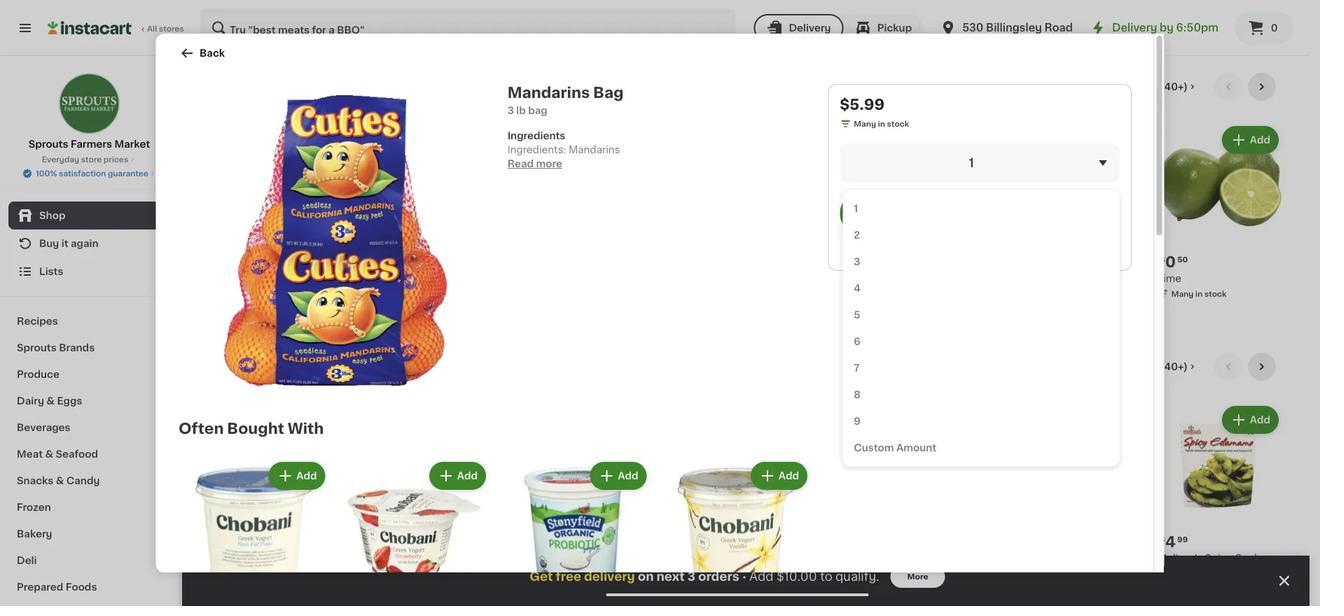 Task type: vqa. For each thing, say whether or not it's contained in the screenshot.
Blackout
no



Task type: locate. For each thing, give the bounding box(es) containing it.
4 left 99
[[1166, 535, 1176, 550]]

about
[[210, 298, 234, 306], [346, 298, 369, 306], [752, 578, 775, 586]]

(est.) inside $1.03 each (estimated) element
[[814, 534, 844, 545]]

2 horizontal spatial non-gmo
[[790, 239, 831, 247]]

(est.) up the organic banana $0.79 / lb about 0.41 lb each many in stock
[[276, 254, 306, 265]]

1 horizontal spatial 50
[[1178, 255, 1188, 263]]

all for 4
[[1147, 362, 1158, 372]]

in
[[878, 120, 885, 128], [1196, 290, 1203, 298], [248, 312, 255, 320], [384, 312, 391, 320], [1060, 570, 1068, 578], [248, 581, 255, 589], [790, 592, 797, 600]]

yellow
[[752, 554, 783, 563]]

banana up $0.59
[[346, 273, 382, 283]]

guarantee
[[108, 170, 148, 178]]

& inside $ 3 love beets white wine & balsamic beets 6.5 oz container
[[732, 554, 740, 563]]

2 left 49
[[218, 535, 228, 550]]

1 horizontal spatial about
[[346, 298, 369, 306]]

2 horizontal spatial ct
[[892, 567, 900, 575]]

banana inside the organic banana $0.79 / lb about 0.41 lb each many in stock
[[252, 273, 289, 283]]

fresh
[[210, 80, 254, 94], [210, 360, 254, 374]]

non-gmo for love beets white wine & balsamic beets
[[618, 520, 658, 527]]

ingredients button
[[507, 129, 811, 143]]

gmo up $6.99 element
[[810, 239, 831, 247]]

shop
[[39, 211, 65, 221]]

mandarins up the bag
[[507, 85, 590, 100]]

everyday store prices
[[42, 156, 128, 164]]

$ 1 03
[[754, 535, 778, 550]]

2 horizontal spatial each (est.)
[[784, 534, 844, 545]]

& left "candy"
[[56, 476, 64, 486]]

1 vertical spatial fresh
[[210, 360, 254, 374]]

organic inside the organic banana $0.79 / lb about 0.41 lb each many in stock
[[210, 273, 249, 283]]

1 fresh from the top
[[210, 80, 254, 94]]

dairy & eggs link
[[8, 388, 170, 415]]

mandarins down mandarins bag 3 lb bag
[[568, 145, 620, 155]]

1 ct button
[[887, 403, 1011, 577]]

fresh vegetables
[[210, 360, 345, 374]]

(est.) up banana $0.59 / lb about 0.43 lb each
[[412, 254, 441, 265]]

4 up '5'
[[854, 284, 861, 294]]

0 vertical spatial 7
[[854, 364, 860, 373]]

sprouts for sprouts farmers market
[[29, 139, 68, 149]]

beets down white on the bottom right of the page
[[664, 568, 692, 577]]

ct down 1 50
[[351, 567, 359, 575]]

gmo up $3.50 original price: $3.99 element at bottom
[[638, 520, 658, 527]]

pickup
[[877, 23, 912, 33]]

50 inside $ 0 50
[[1178, 255, 1188, 263]]

bakery link
[[8, 521, 170, 548]]

organic non-gmo up 1 50
[[347, 520, 425, 527]]

3 inside treatment tracker modal dialog
[[688, 571, 696, 583]]

1 vertical spatial view
[[1120, 362, 1145, 372]]

road
[[1045, 23, 1073, 33]]

3 inside $ 3 love beets white wine & balsamic beets 6.5 oz container
[[624, 535, 634, 550]]

ct inside organic cucumber 1 ct
[[351, 567, 359, 575]]

50 up lime
[[1178, 255, 1188, 263]]

1 vertical spatial view all (40+) button
[[1115, 353, 1203, 381]]

1 horizontal spatial /
[[370, 287, 374, 295]]

1 horizontal spatial delivery
[[1112, 23, 1157, 33]]

balsamic
[[616, 568, 661, 577]]

$ left 99
[[1161, 536, 1166, 543]]

product group containing 2
[[210, 403, 334, 593]]

each (est.) up onion
[[784, 534, 844, 545]]

non- up $0.32 each (estimated) element
[[249, 239, 269, 247]]

0
[[1271, 23, 1278, 33], [353, 255, 364, 270], [1166, 255, 1176, 270]]

2 horizontal spatial about
[[752, 578, 775, 586]]

0 vertical spatial 4
[[854, 284, 861, 294]]

0 horizontal spatial 7
[[854, 364, 860, 373]]

gmo
[[269, 239, 290, 247], [810, 239, 831, 247], [269, 520, 290, 527], [404, 520, 425, 527], [540, 520, 561, 527], [638, 520, 658, 527]]

wine
[[705, 554, 729, 563]]

1
[[969, 157, 974, 169], [854, 204, 858, 214], [353, 535, 360, 550], [760, 535, 766, 550], [210, 567, 213, 575], [346, 567, 349, 575], [481, 567, 484, 575], [887, 567, 890, 575]]

2 horizontal spatial /
[[774, 567, 778, 575]]

all stores link
[[48, 8, 185, 48]]

each (est.) right 32
[[246, 254, 306, 265]]

each right 0.41
[[262, 298, 281, 306]]

each (est.) inside $1.03 each (estimated) element
[[784, 534, 844, 545]]

0 vertical spatial view
[[1120, 82, 1145, 92]]

view all (40+) button
[[1115, 73, 1203, 101], [1115, 353, 1203, 381]]

0 inside button
[[1271, 23, 1278, 33]]

1 horizontal spatial 2
[[854, 230, 860, 240]]

1 ct from the left
[[215, 567, 223, 575]]

1 horizontal spatial 4
[[1166, 535, 1176, 550]]

$0.75 element
[[1022, 253, 1147, 271]]

about inside the organic banana $0.79 / lb about 0.41 lb each many in stock
[[210, 298, 234, 306]]

pickup button
[[844, 14, 923, 42]]

frozen
[[17, 503, 51, 513]]

to
[[820, 571, 833, 583]]

2 horizontal spatial (est.)
[[814, 534, 844, 545]]

each inside the organic banana $0.79 / lb about 0.41 lb each many in stock
[[262, 298, 281, 306]]

each (est.) for 1
[[784, 534, 844, 545]]

1 horizontal spatial ct
[[351, 567, 359, 575]]

1 vertical spatial all
[[1147, 362, 1158, 372]]

in inside "many in stock" button
[[1060, 570, 1068, 578]]

organic down $ 2 49
[[210, 554, 249, 563]]

each inside yellow onion $1.49 / lb about 0.69 lb each
[[806, 578, 825, 586]]

& right wine
[[732, 554, 740, 563]]

organic up bunch on the bottom of the page
[[481, 554, 520, 563]]

$ for 50
[[1161, 255, 1166, 263]]

add
[[303, 135, 323, 145], [573, 135, 594, 145], [844, 135, 865, 145], [979, 135, 1000, 145], [1115, 135, 1135, 145], [1250, 135, 1271, 145], [303, 415, 323, 425], [844, 415, 865, 425], [1115, 415, 1135, 425], [1250, 415, 1271, 425], [296, 471, 317, 481], [457, 471, 477, 481], [618, 471, 638, 481], [778, 471, 799, 481], [750, 571, 774, 583]]

2 banana from the left
[[346, 273, 382, 283]]

1 vertical spatial mandarins
[[568, 145, 620, 155]]

sprouts down the recipes
[[17, 343, 57, 353]]

many in stock inside "many in stock" button
[[1036, 570, 1092, 578]]

each (est.) inside $0.25 each (estimated) "element"
[[381, 254, 441, 265]]

1 horizontal spatial each (est.)
[[381, 254, 441, 265]]

& for meat
[[45, 450, 53, 460]]

& right meat at bottom
[[45, 450, 53, 460]]

snacks & candy
[[17, 476, 100, 486]]

love
[[616, 554, 640, 563]]

produce link
[[8, 361, 170, 388]]

ct left more
[[892, 567, 900, 575]]

1 vertical spatial 50
[[361, 536, 372, 543]]

2 (40+) from the top
[[1161, 362, 1188, 372]]

blueberries
[[793, 273, 849, 283]]

(est.) for 0
[[412, 254, 441, 265]]

each up onion
[[784, 534, 811, 545]]

2 horizontal spatial 0
[[1271, 23, 1278, 33]]

0 vertical spatial fresh
[[210, 80, 254, 94]]

1 horizontal spatial (est.)
[[412, 254, 441, 265]]

ct for cucumber
[[351, 567, 359, 575]]

ct down $ 2 49
[[215, 567, 223, 575]]

main content
[[182, 56, 1310, 607]]

1 horizontal spatial banana
[[346, 273, 382, 283]]

1 oz from the left
[[631, 581, 640, 589]]

celery
[[252, 554, 284, 563]]

1 horizontal spatial 7
[[1158, 581, 1162, 589]]

1 inside organic cucumber 1 ct
[[346, 567, 349, 575]]

7 down the "edamame"
[[1158, 581, 1162, 589]]

add button
[[276, 127, 330, 153], [547, 127, 601, 153], [817, 127, 872, 153], [953, 127, 1007, 153], [1088, 127, 1142, 153], [1224, 127, 1278, 153], [276, 408, 330, 433], [817, 408, 872, 433], [1088, 408, 1142, 433], [1224, 408, 1278, 433], [270, 464, 324, 489], [430, 464, 484, 489], [591, 464, 645, 489], [752, 464, 806, 489]]

sponsored badge image
[[616, 592, 659, 600]]

4 inside item carousel region
[[1166, 535, 1176, 550]]

view all (40+) for 0
[[1120, 82, 1188, 92]]

each (est.) right 25
[[381, 254, 441, 265]]

4 inside 1 2 3 4 5 6 7 8 9 custom amount
[[854, 284, 861, 294]]

1 vertical spatial sprouts
[[17, 343, 57, 353]]

0 horizontal spatial (est.)
[[276, 254, 306, 265]]

1 vertical spatial (40+)
[[1161, 362, 1188, 372]]

frozen link
[[8, 495, 170, 521]]

1 horizontal spatial non-gmo
[[618, 520, 658, 527]]

/ up 0.41
[[234, 287, 237, 295]]

stock inside button
[[1069, 570, 1092, 578]]

yellow onion $1.49 / lb about 0.69 lb each
[[752, 554, 825, 586]]

each right 0.43
[[399, 298, 418, 306]]

(est.) inside $0.25 each (estimated) "element"
[[412, 254, 441, 265]]

sprouts farmers market link
[[29, 73, 150, 151]]

lb left the bag
[[516, 106, 526, 116]]

2 ct from the left
[[351, 567, 359, 575]]

delivery
[[1112, 23, 1157, 33], [789, 23, 831, 33]]

delivery
[[584, 571, 635, 583]]

& left "eggs"
[[46, 396, 55, 406]]

product group
[[210, 123, 334, 324], [481, 123, 605, 313], [752, 123, 876, 296], [887, 123, 1011, 296], [1022, 123, 1147, 302], [1158, 123, 1282, 302], [210, 403, 334, 593], [616, 403, 740, 603], [752, 403, 876, 605], [1022, 403, 1147, 582], [1158, 403, 1282, 603], [178, 460, 328, 607], [339, 460, 489, 607], [500, 460, 649, 607], [661, 460, 810, 607]]

0.41
[[236, 298, 251, 306]]

sprouts farmers market
[[29, 139, 150, 149]]

lb right 0.43
[[390, 298, 397, 306]]

3 ct from the left
[[892, 567, 900, 575]]

each (est.) for 0
[[381, 254, 441, 265]]

bakery
[[17, 530, 52, 539]]

more button
[[891, 566, 945, 588]]

/ inside yellow onion $1.49 / lb about 0.69 lb each
[[774, 567, 778, 575]]

1 banana from the left
[[252, 273, 289, 283]]

0 vertical spatial view all (40+)
[[1120, 82, 1188, 92]]

delivery button
[[754, 14, 844, 42]]

add inside treatment tracker modal dialog
[[750, 571, 774, 583]]

lb up 0.41
[[239, 287, 246, 295]]

$ 0 50
[[1161, 255, 1188, 270]]

sprouts up everyday
[[29, 139, 68, 149]]

$ left 03
[[754, 536, 760, 543]]

7 inside 1 2 3 4 5 6 7 8 9 custom amount
[[854, 364, 860, 373]]

about down $0.59
[[346, 298, 369, 306]]

2 inside item carousel region
[[218, 535, 228, 550]]

oz inside the melissa's spicy soybean edamame in shell 7 oz
[[1164, 581, 1173, 589]]

1 inside 1 ct button
[[887, 567, 890, 575]]

/ right $1.49 in the bottom right of the page
[[774, 567, 778, 575]]

stock inside the organic banana $0.79 / lb about 0.41 lb each many in stock
[[257, 312, 279, 320]]

2 oz from the left
[[1164, 581, 1173, 589]]

3 down white on the bottom right of the page
[[688, 571, 696, 583]]

brands
[[59, 343, 95, 353]]

organic down 1 50
[[346, 554, 385, 563]]

view all (40+) for 4
[[1120, 362, 1188, 372]]

organic inside organic celery 1 ct
[[210, 554, 249, 563]]

9
[[854, 417, 860, 427]]

prepared foods link
[[8, 574, 170, 601]]

0 horizontal spatial banana
[[252, 273, 289, 283]]

fresh up often bought with
[[210, 360, 254, 374]]

delivery for delivery by 6:50pm
[[1112, 23, 1157, 33]]

gmo up "cucumber"
[[404, 520, 425, 527]]

$ 0 25
[[348, 255, 375, 270]]

1 horizontal spatial 0
[[1166, 255, 1176, 270]]

3 inside 1 2 3 4 5 6 7 8 9 custom amount
[[854, 257, 860, 267]]

delivery inside delivery by 6:50pm link
[[1112, 23, 1157, 33]]

$ left 25
[[348, 255, 353, 263]]

oz down the "edamame"
[[1164, 581, 1173, 589]]

everyday store prices link
[[42, 154, 137, 165]]

0 vertical spatial sprouts
[[29, 139, 68, 149]]

spicy
[[1205, 554, 1233, 563]]

7 inside the melissa's spicy soybean edamame in shell 7 oz
[[1158, 581, 1162, 589]]

$ inside $ 4 99
[[1161, 536, 1166, 543]]

0 horizontal spatial /
[[234, 287, 237, 295]]

onions
[[555, 554, 591, 563]]

service type group
[[754, 14, 923, 42]]

soybean
[[1236, 554, 1279, 563]]

0 horizontal spatial 4
[[854, 284, 861, 294]]

& for dairy
[[46, 396, 55, 406]]

each down onion
[[806, 578, 825, 586]]

item carousel region
[[210, 73, 1282, 342], [210, 353, 1282, 607], [159, 454, 1151, 607]]

0 horizontal spatial 50
[[361, 536, 372, 543]]

product group containing 0
[[1158, 123, 1282, 302]]

1 view from the top
[[1120, 82, 1145, 92]]

0 vertical spatial 2
[[854, 230, 860, 240]]

banana down $0.32 each (estimated) element
[[252, 273, 289, 283]]

item carousel region containing fresh fruit
[[210, 73, 1282, 342]]

$ up lime
[[1161, 255, 1166, 263]]

$
[[348, 255, 353, 263], [1161, 255, 1166, 263], [213, 536, 218, 543], [619, 536, 624, 543], [754, 536, 760, 543], [1161, 536, 1166, 543]]

3 up '5'
[[854, 257, 860, 267]]

0 horizontal spatial 0
[[353, 255, 364, 270]]

1 view all (40+) button from the top
[[1115, 73, 1203, 101]]

/ inside the organic banana $0.79 / lb about 0.41 lb each many in stock
[[234, 287, 237, 295]]

again
[[71, 239, 99, 249]]

beets up on
[[642, 554, 671, 563]]

1 vertical spatial view all (40+)
[[1120, 362, 1188, 372]]

all
[[147, 25, 157, 33]]

about down $1.49 in the bottom right of the page
[[752, 578, 775, 586]]

fruit
[[257, 80, 293, 94]]

2 for 1
[[854, 230, 860, 240]]

non-gmo up love
[[618, 520, 658, 527]]

0 vertical spatial view all (40+) button
[[1115, 73, 1203, 101]]

each (est.)
[[246, 254, 306, 265], [381, 254, 441, 265], [784, 534, 844, 545]]

fresh down back
[[210, 80, 254, 94]]

view for 4
[[1120, 362, 1145, 372]]

& inside 'link'
[[56, 476, 64, 486]]

ct inside organic celery 1 ct
[[215, 567, 223, 575]]

everyday
[[42, 156, 79, 164]]

main content containing fresh fruit
[[182, 56, 1310, 607]]

& for snacks
[[56, 476, 64, 486]]

about inside yellow onion $1.49 / lb about 0.69 lb each
[[752, 578, 775, 586]]

$ inside $ 0 25
[[348, 255, 353, 263]]

lb inside mandarins bag 3 lb bag
[[516, 106, 526, 116]]

1 horizontal spatial oz
[[1164, 581, 1173, 589]]

0 inside "element"
[[353, 255, 364, 270]]

$0.59
[[346, 287, 369, 295]]

1 vertical spatial 4
[[1166, 535, 1176, 550]]

&
[[46, 396, 55, 406], [45, 450, 53, 460], [56, 476, 64, 486], [732, 554, 740, 563]]

non-gmo up $6.99 element
[[790, 239, 831, 247]]

1 all from the top
[[1147, 82, 1158, 92]]

delivery inside delivery button
[[789, 23, 831, 33]]

0 horizontal spatial about
[[210, 298, 234, 306]]

0 inside 'product' group
[[1166, 255, 1176, 270]]

2 up $6.99 element
[[854, 230, 860, 240]]

50 inside 1 50
[[361, 536, 372, 543]]

3 inside mandarins bag 3 lb bag
[[507, 106, 514, 116]]

next
[[657, 571, 685, 583]]

1 vertical spatial 7
[[1158, 581, 1162, 589]]

$ up love
[[619, 536, 624, 543]]

2 inside 1 2 3 4 5 6 7 8 9 custom amount
[[854, 230, 860, 240]]

530 billingsley road
[[963, 23, 1073, 33]]

organic non-gmo up 49
[[212, 520, 290, 527]]

sprouts
[[29, 139, 68, 149], [17, 343, 57, 353]]

2 for $
[[218, 535, 228, 550]]

2 fresh from the top
[[210, 360, 254, 374]]

$1.03 each (estimated) element
[[752, 533, 876, 551]]

$ for 03
[[754, 536, 760, 543]]

0 horizontal spatial 2
[[218, 535, 228, 550]]

7 down 6
[[854, 364, 860, 373]]

2 all from the top
[[1147, 362, 1158, 372]]

(est.) up onion
[[814, 534, 844, 545]]

organic inside organic cucumber 1 ct
[[346, 554, 385, 563]]

50
[[1178, 255, 1188, 263], [361, 536, 372, 543]]

0 horizontal spatial ct
[[215, 567, 223, 575]]

4
[[854, 284, 861, 294], [1166, 535, 1176, 550]]

(40+) for 0
[[1161, 82, 1188, 92]]

1 inside $1.03 each (estimated) element
[[760, 535, 766, 550]]

non-gmo up $0.99 element
[[520, 520, 561, 527]]

0 vertical spatial all
[[1147, 82, 1158, 92]]

$ inside $ 1 03
[[754, 536, 760, 543]]

oz up sponsored badge image
[[631, 581, 640, 589]]

item carousel region containing fresh vegetables
[[210, 353, 1282, 607]]

0 vertical spatial mandarins
[[507, 85, 590, 100]]

gmo up $0.99 element
[[540, 520, 561, 527]]

0 horizontal spatial delivery
[[789, 23, 831, 33]]

each inside "element"
[[381, 254, 409, 265]]

deli
[[17, 556, 37, 566]]

7
[[854, 364, 860, 373], [1158, 581, 1162, 589]]

0 vertical spatial beets
[[642, 554, 671, 563]]

each (est.) inside $0.32 each (estimated) element
[[246, 254, 306, 265]]

buy it again link
[[8, 230, 170, 258]]

None search field
[[200, 8, 736, 48]]

50 up organic cucumber 1 ct at the bottom left of page
[[361, 536, 372, 543]]

produce
[[17, 370, 60, 380]]

3 left the bag
[[507, 106, 514, 116]]

0 horizontal spatial each (est.)
[[246, 254, 306, 265]]

each right 25
[[381, 254, 409, 265]]

/ for yellow
[[774, 567, 778, 575]]

2 view from the top
[[1120, 362, 1145, 372]]

organic non-gmo up 32
[[212, 239, 290, 247]]

$ left 49
[[213, 536, 218, 543]]

shell
[[1221, 568, 1245, 577]]

3 up love
[[624, 535, 634, 550]]

beverages link
[[8, 415, 170, 441]]

oz
[[631, 581, 640, 589], [1164, 581, 1173, 589]]

about down '$0.79'
[[210, 298, 234, 306]]

$ inside $ 0 50
[[1161, 255, 1166, 263]]

$ inside $ 3 love beets white wine & balsamic beets 6.5 oz container
[[619, 536, 624, 543]]

0 horizontal spatial oz
[[631, 581, 640, 589]]

0 vertical spatial (40+)
[[1161, 82, 1188, 92]]

delivery by 6:50pm link
[[1090, 20, 1219, 36]]

delivery by 6:50pm
[[1112, 23, 1219, 33]]

1 (40+) from the top
[[1161, 82, 1188, 92]]

2 view all (40+) from the top
[[1120, 362, 1188, 372]]

1 vertical spatial 2
[[218, 535, 228, 550]]

0 vertical spatial 50
[[1178, 255, 1188, 263]]

list box
[[843, 190, 1120, 467]]

item carousel region containing add
[[159, 454, 1151, 607]]

organic up '$0.79'
[[210, 273, 249, 283]]

/ up 0.43
[[370, 287, 374, 295]]

$ inside $ 2 49
[[213, 536, 218, 543]]

all
[[1147, 82, 1158, 92], [1147, 362, 1158, 372]]

prepared
[[17, 583, 63, 593]]

2 view all (40+) button from the top
[[1115, 353, 1203, 381]]

by
[[1160, 23, 1174, 33]]

non-gmo for organic blueberries
[[790, 239, 831, 247]]

1 view all (40+) from the top
[[1120, 82, 1188, 92]]

(40+)
[[1161, 82, 1188, 92], [1161, 362, 1188, 372]]



Task type: describe. For each thing, give the bounding box(es) containing it.
1 vertical spatial beets
[[664, 568, 692, 577]]

1 50
[[353, 535, 372, 550]]

$3.50 original price: $3.99 element
[[616, 533, 740, 551]]

lb right 0.69
[[797, 578, 804, 586]]

dairy & eggs
[[17, 396, 82, 406]]

ingredients:
[[507, 145, 566, 155]]

buy it again
[[39, 239, 99, 249]]

1 inside 1 2 3 4 5 6 7 8 9 custom amount
[[854, 204, 858, 214]]

$ for 25
[[348, 255, 353, 263]]

530
[[963, 23, 984, 33]]

store
[[81, 156, 102, 164]]

amount
[[896, 443, 936, 453]]

6:50pm
[[1176, 23, 1219, 33]]

about for yellow
[[752, 578, 775, 586]]

product group containing each (est.)
[[210, 123, 334, 324]]

organic non-gmo for 1
[[347, 520, 425, 527]]

ct for celery
[[215, 567, 223, 575]]

bunch
[[486, 567, 511, 575]]

$5.99
[[840, 97, 884, 112]]

meat & seafood link
[[8, 441, 170, 468]]

all for 0
[[1147, 82, 1158, 92]]

shop link
[[8, 202, 170, 230]]

lb up 0.43
[[376, 287, 383, 295]]

bag
[[528, 106, 547, 116]]

cucumber
[[387, 554, 439, 563]]

non- up $0.99 element
[[520, 520, 540, 527]]

sprouts brands
[[17, 343, 95, 353]]

organic down $6.99 element
[[752, 273, 791, 283]]

container
[[642, 581, 680, 589]]

ingredients
[[507, 131, 565, 141]]

ct inside button
[[892, 567, 900, 575]]

about inside banana $0.59 / lb about 0.43 lb each
[[346, 298, 369, 306]]

1 ct
[[887, 567, 900, 575]]

$6.99 element
[[752, 253, 876, 271]]

melissa's
[[1158, 554, 1203, 563]]

$ for 49
[[213, 536, 218, 543]]

fresh for fresh fruit
[[210, 80, 254, 94]]

5
[[854, 310, 860, 320]]

get
[[530, 571, 553, 583]]

7 for 8
[[854, 364, 860, 373]]

onion
[[785, 554, 815, 563]]

in
[[1210, 568, 1219, 577]]

7 for oz
[[1158, 581, 1162, 589]]

100% satisfaction guarantee button
[[22, 165, 157, 179]]

recipes link
[[8, 308, 170, 335]]

lists
[[39, 267, 63, 277]]

organic blueberries
[[752, 273, 849, 283]]

organic up 32
[[212, 239, 243, 247]]

mandarins inside ingredients ingredients: mandarins read more
[[568, 145, 620, 155]]

beverages
[[17, 423, 70, 433]]

view all (40+) button for 0
[[1115, 73, 1203, 101]]

6.5
[[616, 581, 629, 589]]

0 for $ 0 25
[[353, 255, 364, 270]]

in inside the organic banana $0.79 / lb about 0.41 lb each many in stock
[[248, 312, 255, 320]]

non- up love
[[618, 520, 638, 527]]

qualify.
[[836, 571, 879, 583]]

many inside the organic banana $0.79 / lb about 0.41 lb each many in stock
[[224, 312, 246, 320]]

1 inside organic celery 1 ct
[[210, 567, 213, 575]]

lists link
[[8, 258, 170, 286]]

banana $0.59 / lb about 0.43 lb each
[[346, 273, 418, 306]]

1 field
[[840, 144, 1120, 183]]

dairy
[[17, 396, 44, 406]]

oz inside $ 3 love beets white wine & balsamic beets 6.5 oz container
[[631, 581, 640, 589]]

100%
[[36, 170, 57, 178]]

32
[[230, 255, 240, 263]]

6
[[854, 337, 860, 347]]

non- up "cucumber"
[[384, 520, 404, 527]]

deli link
[[8, 548, 170, 574]]

green
[[523, 554, 553, 563]]

(est.) for 1
[[814, 534, 844, 545]]

$ 4 99
[[1161, 535, 1188, 550]]

view all (40+) button for 4
[[1115, 353, 1203, 381]]

delivery for delivery
[[789, 23, 831, 33]]

orders
[[698, 571, 739, 583]]

product group containing 3
[[616, 403, 740, 603]]

lb up 0.69
[[780, 567, 787, 575]]

•
[[742, 571, 747, 583]]

treatment tracker modal dialog
[[182, 556, 1310, 607]]

organic non-gmo for $
[[212, 520, 290, 527]]

organic banana $0.79 / lb about 0.41 lb each many in stock
[[210, 273, 289, 320]]

gmo up $0.32 each (estimated) element
[[269, 239, 290, 247]]

view for 0
[[1120, 82, 1145, 92]]

sprouts brands link
[[8, 335, 170, 361]]

0 for $ 0 50
[[1166, 255, 1176, 270]]

with
[[287, 421, 323, 436]]

banana inside banana $0.59 / lb about 0.43 lb each
[[346, 273, 382, 283]]

1 inside the organic green onions 1 bunch
[[481, 567, 484, 575]]

product group containing 1
[[752, 403, 876, 605]]

100% satisfaction guarantee
[[36, 170, 148, 178]]

(40+) for 4
[[1161, 362, 1188, 372]]

farmers
[[71, 139, 112, 149]]

organic up 49
[[212, 520, 243, 527]]

buy
[[39, 239, 59, 249]]

99
[[1178, 536, 1188, 543]]

$0.32 each (estimated) element
[[210, 253, 334, 271]]

$ 2 49
[[213, 535, 240, 550]]

many in stock button
[[1022, 403, 1147, 582]]

many inside button
[[1036, 570, 1059, 578]]

snacks & candy link
[[8, 468, 170, 495]]

mandarins bag 3 lb bag
[[507, 85, 623, 116]]

/ for organic
[[234, 287, 237, 295]]

more
[[908, 573, 929, 581]]

eggs
[[57, 396, 82, 406]]

read
[[507, 159, 534, 169]]

back button
[[178, 45, 225, 62]]

0.43
[[371, 298, 388, 306]]

white
[[674, 554, 702, 563]]

1 2 3 4 5 6 7 8 9 custom amount
[[854, 204, 936, 453]]

1 inside 1 field
[[969, 157, 974, 169]]

lb right 0.41
[[253, 298, 260, 306]]

list box containing 1
[[843, 190, 1120, 467]]

non- up $6.99 element
[[790, 239, 810, 247]]

sprouts for sprouts brands
[[17, 343, 57, 353]]

each inside banana $0.59 / lb about 0.43 lb each
[[399, 298, 418, 306]]

instacart logo image
[[48, 20, 132, 36]]

non- up celery at left bottom
[[249, 520, 269, 527]]

more
[[536, 159, 562, 169]]

(est.) inside $0.32 each (estimated) element
[[276, 254, 306, 265]]

about for organic
[[210, 298, 234, 306]]

$ for love
[[619, 536, 624, 543]]

stores
[[159, 25, 184, 33]]

get free delivery on next 3 orders • add $10.00 to qualify.
[[530, 571, 879, 583]]

organic up 1 50
[[347, 520, 379, 527]]

sprouts farmers market logo image
[[58, 73, 120, 134]]

prices
[[104, 156, 128, 164]]

$0.25 each (estimated) element
[[346, 253, 470, 271]]

mandarins bag image
[[189, 95, 481, 387]]

organic celery 1 ct
[[210, 554, 284, 575]]

mandarins inside mandarins bag 3 lb bag
[[507, 85, 590, 100]]

25
[[365, 255, 375, 263]]

0 horizontal spatial non-gmo
[[520, 520, 561, 527]]

each right 32
[[246, 254, 273, 265]]

back
[[199, 48, 225, 58]]

custom
[[854, 443, 894, 453]]

organic inside the organic green onions 1 bunch
[[481, 554, 520, 563]]

often bought with
[[178, 421, 323, 436]]

03
[[767, 536, 778, 543]]

lime
[[1158, 273, 1182, 283]]

free
[[556, 571, 581, 583]]

meat
[[17, 450, 43, 460]]

$0.99 element
[[481, 533, 605, 551]]

often
[[178, 421, 223, 436]]

melissa's spicy soybean edamame in shell 7 oz
[[1158, 554, 1279, 589]]

$ for 99
[[1161, 536, 1166, 543]]

fresh for fresh vegetables
[[210, 360, 254, 374]]

gmo up celery at left bottom
[[269, 520, 290, 527]]

snacks
[[17, 476, 53, 486]]

meat & seafood
[[17, 450, 98, 460]]

product group containing 4
[[1158, 403, 1282, 603]]

/ inside banana $0.59 / lb about 0.43 lb each
[[370, 287, 374, 295]]

read more button
[[507, 157, 562, 171]]



